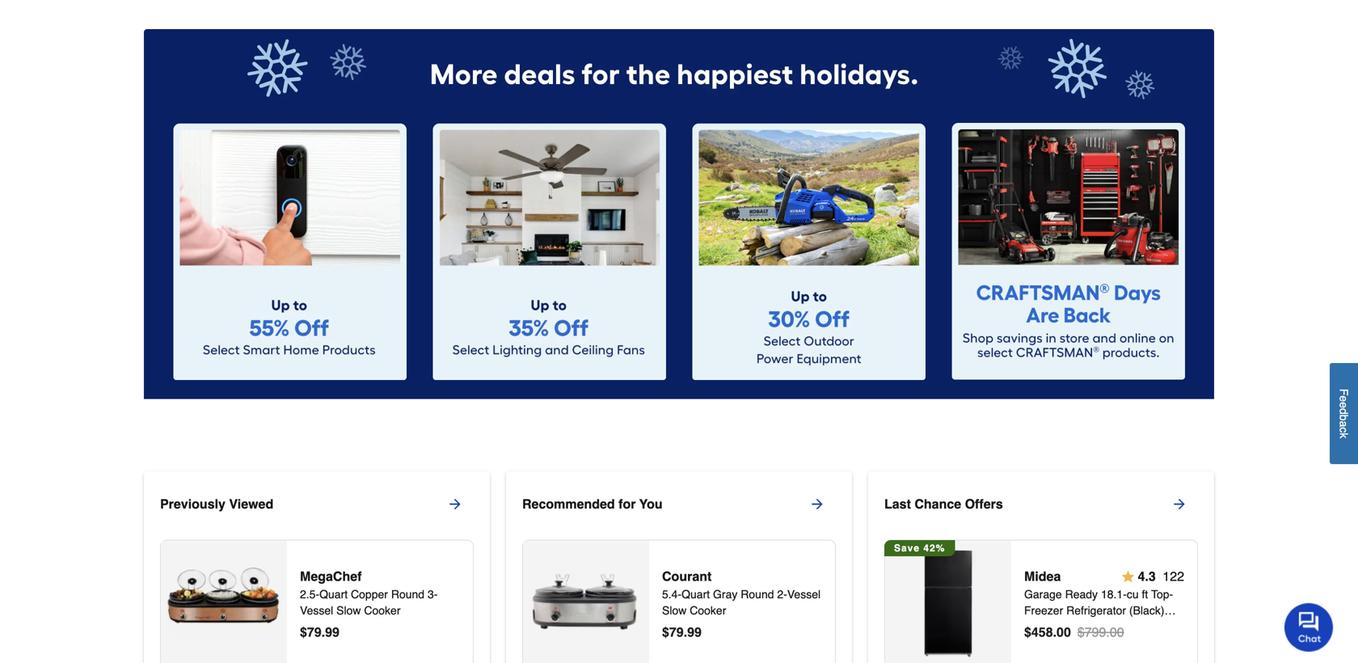 Task type: locate. For each thing, give the bounding box(es) containing it.
craftsman days are back. shop savings in store and online on select craftsman products. image
[[952, 123, 1186, 380]]

2 slow from the left
[[662, 604, 687, 617]]

2 arrow right image from the left
[[1172, 496, 1188, 512]]

99 inside megachef 2.5-quart copper round 3- vessel slow cooker $ 79 . 99
[[325, 625, 340, 640]]

slow down 5.4-
[[662, 604, 687, 617]]

$ down 2.5-
[[300, 625, 307, 640]]

recommended
[[523, 497, 615, 512]]

vessel down 2.5-
[[300, 604, 333, 617]]

quart inside megachef 2.5-quart copper round 3- vessel slow cooker $ 79 . 99
[[320, 588, 348, 601]]

99 for courant
[[688, 625, 702, 640]]

99 down the megachef
[[325, 625, 340, 640]]

0 horizontal spatial 99
[[325, 625, 340, 640]]

0 horizontal spatial round
[[391, 588, 425, 601]]

99 inside courant 5.4-quart gray round 2-vessel slow cooker $ 79 . 99
[[688, 625, 702, 640]]

ft
[[1143, 588, 1149, 601]]

122
[[1163, 569, 1185, 584]]

1 horizontal spatial vessel
[[788, 588, 821, 601]]

1 79 from the left
[[307, 625, 322, 640]]

previously viewed
[[160, 497, 274, 512]]

chat invite button image
[[1285, 603, 1335, 652]]

.
[[322, 625, 325, 640], [684, 625, 688, 640], [1054, 625, 1057, 640]]

quart down the megachef
[[320, 588, 348, 601]]

garage
[[1025, 588, 1063, 601]]

. inside megachef 2.5-quart copper round 3- vessel slow cooker $ 79 . 99
[[322, 625, 325, 640]]

$ down 5.4-
[[662, 625, 670, 640]]

quart for courant
[[682, 588, 710, 601]]

garage ready 18.1-cu ft top- freezer refrigerator (black) energy star
[[1025, 588, 1174, 633]]

79 down 2.5-
[[307, 625, 322, 640]]

0 horizontal spatial .
[[322, 625, 325, 640]]

1 slow from the left
[[337, 604, 361, 617]]

$ inside megachef 2.5-quart copper round 3- vessel slow cooker $ 79 . 99
[[300, 625, 307, 640]]

2 $ from the left
[[662, 625, 670, 640]]

slow inside courant 5.4-quart gray round 2-vessel slow cooker $ 79 . 99
[[662, 604, 687, 617]]

1 quart from the left
[[320, 588, 348, 601]]

e up b
[[1338, 402, 1351, 408]]

79 inside courant 5.4-quart gray round 2-vessel slow cooker $ 79 . 99
[[670, 625, 684, 640]]

quart inside courant 5.4-quart gray round 2-vessel slow cooker $ 79 . 99
[[682, 588, 710, 601]]

cooker for courant
[[690, 604, 727, 617]]

last chance offers image
[[891, 546, 1007, 662]]

0 horizontal spatial quart
[[320, 588, 348, 601]]

vessel right gray
[[788, 588, 821, 601]]

slow
[[337, 604, 361, 617], [662, 604, 687, 617]]

79 down 5.4-
[[670, 625, 684, 640]]

round left 2-
[[741, 588, 774, 601]]

2 e from the top
[[1338, 402, 1351, 408]]

arrow right image
[[810, 496, 826, 512]]

79 for megachef
[[307, 625, 322, 640]]

2 79 from the left
[[670, 625, 684, 640]]

2 horizontal spatial $
[[1025, 625, 1032, 640]]

1 horizontal spatial .
[[684, 625, 688, 640]]

arrow right image
[[447, 496, 463, 512], [1172, 496, 1188, 512]]

cooker down copper
[[364, 604, 401, 617]]

3-
[[428, 588, 438, 601]]

1 horizontal spatial quart
[[682, 588, 710, 601]]

freezer
[[1025, 604, 1064, 617]]

quart down courant at the bottom of page
[[682, 588, 710, 601]]

2 horizontal spatial .
[[1054, 625, 1057, 640]]

1 horizontal spatial arrow right image
[[1172, 496, 1188, 512]]

more deals for the happiest holidays. image
[[144, 29, 1215, 107]]

. inside courant 5.4-quart gray round 2-vessel slow cooker $ 79 . 99
[[684, 625, 688, 640]]

0 horizontal spatial arrow right image
[[447, 496, 463, 512]]

slow down copper
[[337, 604, 361, 617]]

99 down courant at the bottom of page
[[688, 625, 702, 640]]

2 round from the left
[[741, 588, 774, 601]]

2 quart from the left
[[682, 588, 710, 601]]

megachef
[[300, 569, 362, 584]]

last
[[885, 497, 912, 512]]

1 horizontal spatial cooker
[[690, 604, 727, 617]]

79
[[307, 625, 322, 640], [670, 625, 684, 640]]

1 vertical spatial vessel
[[300, 604, 333, 617]]

arrow right image inside last chance offers 'link'
[[1172, 496, 1188, 512]]

99
[[325, 625, 340, 640], [688, 625, 702, 640]]

cooker
[[364, 604, 401, 617], [690, 604, 727, 617]]

99 for megachef
[[325, 625, 340, 640]]

4.3
[[1139, 569, 1157, 584]]

0 vertical spatial vessel
[[788, 588, 821, 601]]

midea
[[1025, 569, 1062, 584]]

quart
[[320, 588, 348, 601], [682, 588, 710, 601]]

3 . from the left
[[1054, 625, 1057, 640]]

arrow right image inside previously viewed link
[[447, 496, 463, 512]]

$799.00
[[1078, 625, 1125, 640]]

1 horizontal spatial round
[[741, 588, 774, 601]]

1 cooker from the left
[[364, 604, 401, 617]]

1 horizontal spatial slow
[[662, 604, 687, 617]]

$ down freezer
[[1025, 625, 1032, 640]]

. down freezer
[[1054, 625, 1057, 640]]

star
[[1076, 620, 1105, 633]]

0 horizontal spatial $
[[300, 625, 307, 640]]

round for megachef
[[391, 588, 425, 601]]

offers
[[965, 497, 1004, 512]]

slow inside megachef 2.5-quart copper round 3- vessel slow cooker $ 79 . 99
[[337, 604, 361, 617]]

cooker inside megachef 2.5-quart copper round 3- vessel slow cooker $ 79 . 99
[[364, 604, 401, 617]]

vessel for courant
[[788, 588, 821, 601]]

2 99 from the left
[[688, 625, 702, 640]]

$
[[300, 625, 307, 640], [662, 625, 670, 640], [1025, 625, 1032, 640]]

0 horizontal spatial slow
[[337, 604, 361, 617]]

cooker down gray
[[690, 604, 727, 617]]

vessel for megachef
[[300, 604, 333, 617]]

round inside megachef 2.5-quart copper round 3- vessel slow cooker $ 79 . 99
[[391, 588, 425, 601]]

. down courant at the bottom of page
[[684, 625, 688, 640]]

f
[[1338, 389, 1351, 396]]

round inside courant 5.4-quart gray round 2-vessel slow cooker $ 79 . 99
[[741, 588, 774, 601]]

k
[[1338, 433, 1351, 439]]

previously
[[160, 497, 226, 512]]

vessel inside megachef 2.5-quart copper round 3- vessel slow cooker $ 79 . 99
[[300, 604, 333, 617]]

00
[[1057, 625, 1072, 640]]

0 horizontal spatial vessel
[[300, 604, 333, 617]]

1 horizontal spatial $
[[662, 625, 670, 640]]

$ inside courant 5.4-quart gray round 2-vessel slow cooker $ 79 . 99
[[662, 625, 670, 640]]

e up d
[[1338, 396, 1351, 402]]

79 inside megachef 2.5-quart copper round 3- vessel slow cooker $ 79 . 99
[[307, 625, 322, 640]]

42%
[[924, 543, 946, 554]]

2 cooker from the left
[[690, 604, 727, 617]]

1 horizontal spatial 99
[[688, 625, 702, 640]]

round
[[391, 588, 425, 601], [741, 588, 774, 601]]

1 arrow right image from the left
[[447, 496, 463, 512]]

ready
[[1066, 588, 1098, 601]]

1 99 from the left
[[325, 625, 340, 640]]

up to 30 percent off select outdoor power equipment. image
[[692, 123, 926, 380]]

cooker inside courant 5.4-quart gray round 2-vessel slow cooker $ 79 . 99
[[690, 604, 727, 617]]

1 . from the left
[[322, 625, 325, 640]]

1 $ from the left
[[300, 625, 307, 640]]

viewed
[[229, 497, 274, 512]]

round left 3-
[[391, 588, 425, 601]]

energy
[[1025, 620, 1073, 633]]

vessel inside courant 5.4-quart gray round 2-vessel slow cooker $ 79 . 99
[[788, 588, 821, 601]]

0 horizontal spatial cooker
[[364, 604, 401, 617]]

vessel
[[788, 588, 821, 601], [300, 604, 333, 617]]

. down the megachef
[[322, 625, 325, 640]]

e
[[1338, 396, 1351, 402], [1338, 402, 1351, 408]]

2 . from the left
[[684, 625, 688, 640]]

2-
[[778, 588, 788, 601]]

$ for courant
[[662, 625, 670, 640]]

0 horizontal spatial 79
[[307, 625, 322, 640]]

c
[[1338, 427, 1351, 433]]

1 round from the left
[[391, 588, 425, 601]]

1 horizontal spatial 79
[[670, 625, 684, 640]]



Task type: describe. For each thing, give the bounding box(es) containing it.
last chance offers
[[885, 497, 1004, 512]]

for
[[619, 497, 636, 512]]

recommended for you link
[[523, 485, 853, 524]]

copper
[[351, 588, 388, 601]]

recommended for you
[[523, 497, 663, 512]]

recommended for you image
[[528, 546, 644, 662]]

slow for megachef
[[337, 604, 361, 617]]

gray
[[713, 588, 738, 601]]

you
[[640, 497, 663, 512]]

rating filled image
[[1122, 570, 1135, 583]]

courant
[[662, 569, 712, 584]]

. for megachef
[[322, 625, 325, 640]]

cooker for megachef
[[364, 604, 401, 617]]

18.1-
[[1102, 588, 1127, 601]]

(black)
[[1130, 604, 1165, 617]]

up to 35 percent off select lighting and ceiling fans. image
[[433, 123, 667, 380]]

3 $ from the left
[[1025, 625, 1032, 640]]

refrigerator
[[1067, 604, 1127, 617]]

458
[[1032, 625, 1054, 640]]

a
[[1338, 421, 1351, 427]]

$ 458 . 00 $799.00
[[1025, 625, 1125, 640]]

up to 55 percent off select smart home products. image
[[173, 123, 407, 380]]

2.5-
[[300, 588, 320, 601]]

previously viewed link
[[160, 485, 490, 524]]

79 for courant
[[670, 625, 684, 640]]

. for courant
[[684, 625, 688, 640]]

save 42%
[[895, 543, 946, 554]]

megachef 2.5-quart copper round 3- vessel slow cooker $ 79 . 99
[[300, 569, 438, 640]]

f e e d b a c k button
[[1331, 363, 1359, 464]]

5.4-
[[662, 588, 682, 601]]

chance
[[915, 497, 962, 512]]

arrow right image for $799.00
[[1172, 496, 1188, 512]]

4.3 122
[[1139, 569, 1185, 584]]

last chance offers link
[[885, 485, 1215, 524]]

b
[[1338, 415, 1351, 421]]

quart for megachef
[[320, 588, 348, 601]]

d
[[1338, 408, 1351, 415]]

save
[[895, 543, 921, 554]]

cu
[[1127, 588, 1139, 601]]

arrow right image for 79
[[447, 496, 463, 512]]

slow for courant
[[662, 604, 687, 617]]

courant 5.4-quart gray round 2-vessel slow cooker $ 79 . 99
[[662, 569, 821, 640]]

f e e d b a c k
[[1338, 389, 1351, 439]]

round for courant
[[741, 588, 774, 601]]

1 e from the top
[[1338, 396, 1351, 402]]

previously viewed image
[[166, 546, 282, 662]]

$ for megachef
[[300, 625, 307, 640]]

top-
[[1152, 588, 1174, 601]]



Task type: vqa. For each thing, say whether or not it's contained in the screenshot.
b
yes



